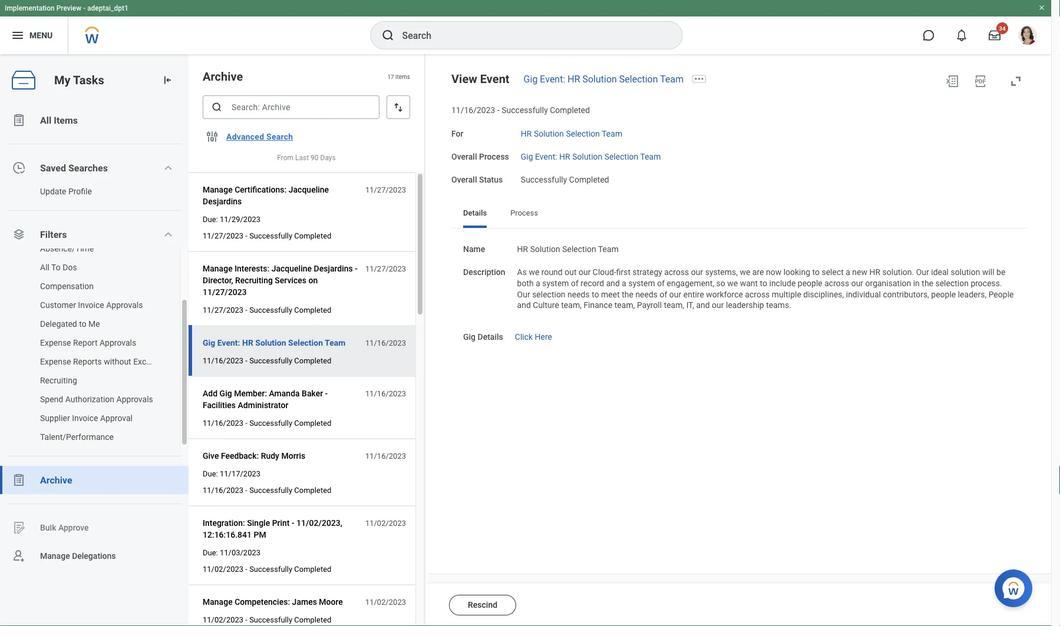 Task type: vqa. For each thing, say whether or not it's contained in the screenshot.


Task type: describe. For each thing, give the bounding box(es) containing it.
1 system from the left
[[542, 279, 569, 288]]

gig left click
[[463, 332, 476, 342]]

my
[[54, 73, 70, 87]]

expense for expense reports without exceptions
[[40, 357, 71, 367]]

1 vertical spatial the
[[622, 290, 634, 299]]

expense report approvals
[[40, 338, 136, 348]]

to inside button
[[79, 319, 86, 329]]

manage for manage competencies: james moore
[[203, 597, 233, 607]]

of down out
[[571, 279, 579, 288]]

single
[[247, 518, 270, 528]]

give feedback: rudy morris button
[[203, 449, 310, 463]]

invoice for customer
[[78, 300, 104, 310]]

preview
[[56, 4, 81, 12]]

individual
[[846, 290, 881, 299]]

solution inside button
[[255, 338, 286, 348]]

me
[[88, 319, 100, 329]]

leadership
[[726, 301, 764, 310]]

completed up 11/02/2023,
[[294, 486, 331, 495]]

tab list containing details
[[451, 200, 1028, 228]]

0 vertical spatial the
[[922, 279, 934, 288]]

implementation
[[5, 4, 55, 12]]

finance
[[584, 301, 613, 310]]

11/16/2023 - successfully completed down 11/17/2023
[[203, 486, 331, 495]]

filters button
[[0, 220, 189, 249]]

menu banner
[[0, 0, 1052, 54]]

34
[[999, 25, 1006, 32]]

process.
[[971, 279, 1002, 288]]

rescind button
[[449, 595, 516, 616]]

- inside manage interests: jacqueline desjardins - director, recruiting services on 11/27/2023
[[355, 264, 358, 274]]

of down 'strategy'
[[657, 279, 665, 288]]

hr inside name element
[[517, 245, 528, 254]]

11/17/2023
[[220, 470, 261, 478]]

11/16/2023 - successfully completed down gig event: hr solution selection team button
[[203, 356, 331, 365]]

2 horizontal spatial a
[[846, 267, 850, 277]]

1 11/27/2023 - successfully completed from the top
[[203, 231, 331, 240]]

add gig member: amanda baker - facilities administrator button
[[203, 387, 359, 413]]

team inside gig event: hr solution selection team link
[[640, 152, 661, 162]]

expense report approvals button
[[0, 334, 168, 352]]

archive button
[[0, 466, 189, 495]]

team inside name element
[[598, 245, 619, 254]]

- inside "menu" banner
[[83, 4, 86, 12]]

list containing all items
[[0, 106, 189, 571]]

payroll
[[637, 301, 662, 310]]

description
[[463, 267, 505, 277]]

sort image
[[393, 101, 404, 113]]

click here
[[515, 332, 552, 342]]

teams.
[[766, 301, 792, 310]]

exceptions
[[133, 357, 174, 367]]

click
[[515, 332, 533, 342]]

talent/performance
[[40, 432, 114, 442]]

selection inside button
[[288, 338, 323, 348]]

manage competencies: james moore button
[[203, 595, 348, 610]]

due: 11/29/2023
[[203, 215, 261, 224]]

bulk approve
[[40, 523, 89, 533]]

due: 11/17/2023
[[203, 470, 261, 478]]

update profile button
[[0, 182, 177, 201]]

implementation preview -   adeptai_dpt1
[[5, 4, 128, 12]]

morris
[[281, 451, 305, 461]]

clock check image
[[12, 161, 26, 175]]

out
[[565, 267, 577, 277]]

integration: single print - 11/02/2023, 12:16:16.841 pm
[[203, 518, 342, 540]]

as we round out our cloud-first strategy across our systems, we are now looking to select a new hr solution. our ideal solution will be both a system of record and a system of engagement, so we want to include people across our organisation in the selection process. our selection needs to meet the needs of our entire workforce across multiple disciplines, individual contributors, people leaders, people and culture team, finance team, payroll team, it, and our leadership teams.
[[517, 267, 1016, 310]]

list containing absence/time
[[0, 239, 189, 447]]

absence/time
[[40, 244, 94, 253]]

leaders,
[[958, 290, 987, 299]]

2 horizontal spatial and
[[696, 301, 710, 310]]

successfully down gig event: hr solution selection team button
[[249, 356, 292, 365]]

solution inside name element
[[530, 245, 560, 254]]

2 system from the left
[[629, 279, 655, 288]]

authorization
[[65, 395, 114, 404]]

Search Workday  search field
[[402, 22, 658, 48]]

export to excel image
[[945, 74, 960, 88]]

expense reports without exceptions button
[[0, 352, 174, 371]]

11/16/2023 - successfully completed down administrator
[[203, 419, 331, 428]]

0 horizontal spatial we
[[529, 267, 540, 277]]

saved
[[40, 162, 66, 174]]

rescind
[[468, 601, 498, 610]]

new
[[853, 267, 868, 277]]

our up engagement,
[[691, 267, 703, 277]]

justify image
[[11, 28, 25, 42]]

overall status element
[[521, 168, 609, 185]]

notifications large image
[[956, 29, 968, 41]]

view event
[[451, 72, 510, 86]]

archive inside button
[[40, 475, 72, 486]]

gig event: hr solution selection team link for event
[[524, 73, 684, 85]]

successfully down manage interests: jacqueline desjardins - director, recruiting services on 11/27/2023 in the left top of the page
[[249, 306, 292, 315]]

hr inside as we round out our cloud-first strategy across our systems, we are now looking to select a new hr solution. our ideal solution will be both a system of record and a system of engagement, so we want to include people across our organisation in the selection process. our selection needs to meet the needs of our entire workforce across multiple disciplines, individual contributors, people leaders, people and culture team, finance team, payroll team, it, and our leadership teams.
[[870, 267, 881, 277]]

1 vertical spatial details
[[478, 332, 503, 342]]

our down workforce
[[712, 301, 724, 310]]

1 horizontal spatial selection
[[936, 279, 969, 288]]

transformation import image
[[162, 74, 173, 86]]

2 needs from the left
[[636, 290, 658, 299]]

include
[[769, 279, 796, 288]]

- inside add gig member: amanda baker - facilities administrator
[[325, 389, 328, 398]]

fullscreen image
[[1009, 74, 1023, 88]]

approvals for customer invoice approvals
[[106, 300, 143, 310]]

solution
[[951, 267, 980, 277]]

recruiting button
[[0, 371, 168, 390]]

saved searches button
[[0, 154, 189, 182]]

completed up baker
[[294, 356, 331, 365]]

click here link
[[515, 330, 552, 342]]

as
[[517, 267, 527, 277]]

1 horizontal spatial people
[[931, 290, 956, 299]]

11/27/2023 inside manage interests: jacqueline desjardins - director, recruiting services on 11/27/2023
[[203, 287, 247, 297]]

gig event: hr solution selection team for view event
[[524, 73, 684, 85]]

advanced search button
[[222, 125, 298, 149]]

1 horizontal spatial a
[[622, 279, 627, 288]]

recruiting inside manage interests: jacqueline desjardins - director, recruiting services on 11/27/2023
[[235, 276, 273, 285]]

advanced search
[[226, 132, 293, 142]]

1 horizontal spatial and
[[606, 279, 620, 288]]

both
[[517, 279, 534, 288]]

now
[[766, 267, 782, 277]]

3 team, from the left
[[664, 301, 684, 310]]

supplier invoice approval
[[40, 413, 133, 423]]

our down new
[[852, 279, 864, 288]]

reports
[[73, 357, 102, 367]]

compensation
[[40, 281, 94, 291]]

name
[[463, 245, 485, 254]]

event: for view event
[[540, 73, 565, 85]]

solution.
[[883, 267, 914, 277]]

interests:
[[235, 264, 269, 274]]

jacqueline for certifications:
[[289, 185, 329, 195]]

add gig member: amanda baker - facilities administrator
[[203, 389, 328, 410]]

manage for manage certifications: jacqueline desjardins
[[203, 185, 233, 195]]

expense reports without exceptions
[[40, 357, 174, 367]]

overall for overall status
[[451, 175, 477, 184]]

11/16/2023 - successfully completed down event
[[451, 106, 590, 115]]

recruiting inside my tasks element
[[40, 376, 77, 385]]

close environment banner image
[[1039, 4, 1046, 11]]

manage certifications: jacqueline desjardins
[[203, 185, 329, 206]]

menu
[[29, 30, 53, 40]]

tasks
[[73, 73, 104, 87]]

engagement,
[[667, 279, 714, 288]]

first
[[616, 267, 631, 277]]

gig up overall status 'element' on the top of the page
[[521, 152, 533, 162]]

our left entire at the right top
[[669, 290, 682, 299]]

1 needs from the left
[[568, 290, 590, 299]]

competencies:
[[235, 597, 290, 607]]

1 vertical spatial across
[[825, 279, 849, 288]]

1 horizontal spatial search image
[[381, 28, 395, 42]]

update profile
[[40, 187, 92, 196]]

1 11/02/2023 - successfully completed from the top
[[203, 565, 331, 574]]

baker
[[302, 389, 323, 398]]

17 items
[[387, 73, 410, 80]]

of up payroll
[[660, 290, 667, 299]]

multiple
[[772, 290, 802, 299]]

hr solution selection team for name element
[[517, 245, 619, 254]]

user plus image
[[12, 549, 26, 563]]

34 button
[[982, 22, 1009, 48]]

2 11/27/2023 - successfully completed from the top
[[203, 306, 331, 315]]

manage delegations link
[[0, 542, 189, 571]]

print
[[272, 518, 290, 528]]

adeptai_dpt1
[[87, 4, 128, 12]]

0 vertical spatial process
[[479, 152, 509, 162]]

will
[[983, 267, 995, 277]]

completed down james
[[294, 616, 331, 625]]

searches
[[68, 162, 108, 174]]

successfully down rudy
[[249, 486, 292, 495]]



Task type: locate. For each thing, give the bounding box(es) containing it.
my tasks
[[54, 73, 104, 87]]

0 vertical spatial overall
[[451, 152, 477, 162]]

rename image
[[12, 521, 26, 535]]

expense for expense report approvals
[[40, 338, 71, 348]]

2 overall from the top
[[451, 175, 477, 184]]

desjardins up the on
[[314, 264, 353, 274]]

1 horizontal spatial archive
[[203, 70, 243, 83]]

0 vertical spatial hr solution selection team
[[521, 129, 623, 139]]

17
[[387, 73, 394, 80]]

and left culture on the top right
[[517, 301, 531, 310]]

to down are on the top right of the page
[[760, 279, 767, 288]]

1 expense from the top
[[40, 338, 71, 348]]

to left select
[[813, 267, 820, 277]]

details left click
[[478, 332, 503, 342]]

process down successfully completed
[[511, 208, 538, 217]]

and up meet on the right of the page
[[606, 279, 620, 288]]

selection
[[619, 73, 658, 85], [566, 129, 600, 139], [605, 152, 639, 162], [562, 245, 596, 254], [288, 338, 323, 348]]

1 horizontal spatial our
[[916, 267, 929, 277]]

0 vertical spatial across
[[664, 267, 689, 277]]

team, left it,
[[664, 301, 684, 310]]

2 vertical spatial gig event: hr solution selection team
[[203, 338, 346, 348]]

integration: single print - 11/02/2023, 12:16:16.841 pm button
[[203, 516, 359, 542]]

0 vertical spatial details
[[463, 208, 487, 217]]

completed up james
[[294, 565, 331, 574]]

archive right clipboard image
[[40, 475, 72, 486]]

successfully down administrator
[[249, 419, 292, 428]]

successfully down event
[[502, 106, 548, 115]]

here
[[535, 332, 552, 342]]

11/02/2023 - successfully completed down '11/03/2023'
[[203, 565, 331, 574]]

0 vertical spatial people
[[798, 279, 823, 288]]

expense down delegated
[[40, 338, 71, 348]]

update
[[40, 187, 66, 196]]

supplier
[[40, 413, 70, 423]]

1 vertical spatial event:
[[535, 152, 557, 162]]

workforce
[[706, 290, 743, 299]]

team, down meet on the right of the page
[[615, 301, 635, 310]]

people
[[989, 290, 1014, 299]]

11/27/2023
[[365, 185, 406, 194], [203, 231, 244, 240], [365, 264, 406, 273], [203, 287, 247, 297], [203, 306, 244, 315]]

completed down the hr solution selection team link
[[569, 175, 609, 184]]

search image
[[381, 28, 395, 42], [211, 101, 223, 113]]

event: inside gig event: hr solution selection team button
[[217, 338, 240, 348]]

approvals for spend authorization approvals
[[116, 395, 153, 404]]

people down looking
[[798, 279, 823, 288]]

perspective image
[[12, 228, 26, 242]]

approval
[[100, 413, 133, 423]]

event: for overall process
[[535, 152, 557, 162]]

add
[[203, 389, 218, 398]]

1 vertical spatial 11/27/2023 - successfully completed
[[203, 306, 331, 315]]

my tasks element
[[0, 54, 189, 627]]

0 vertical spatial search image
[[381, 28, 395, 42]]

1 horizontal spatial needs
[[636, 290, 658, 299]]

inbox large image
[[989, 29, 1001, 41]]

due: down give at the left of page
[[203, 470, 218, 478]]

we right so
[[728, 279, 738, 288]]

the right in
[[922, 279, 934, 288]]

3 due: from the top
[[203, 549, 218, 557]]

filters
[[40, 229, 67, 240]]

manage interests: jacqueline desjardins - director, recruiting services on 11/27/2023
[[203, 264, 358, 297]]

bulk
[[40, 523, 56, 533]]

dos
[[63, 263, 77, 272]]

expense inside expense report approvals button
[[40, 338, 71, 348]]

desjardins up the due: 11/29/2023
[[203, 197, 242, 206]]

overall
[[451, 152, 477, 162], [451, 175, 477, 184]]

the right meet on the right of the page
[[622, 290, 634, 299]]

manage inside manage interests: jacqueline desjardins - director, recruiting services on 11/27/2023
[[203, 264, 233, 274]]

to
[[51, 263, 61, 272]]

11/02/2023
[[365, 519, 406, 528], [203, 565, 244, 574], [365, 598, 406, 607], [203, 616, 244, 625]]

1 vertical spatial invoice
[[72, 413, 98, 423]]

we right as
[[529, 267, 540, 277]]

all left "items"
[[40, 115, 51, 126]]

needs
[[568, 290, 590, 299], [636, 290, 658, 299]]

completed inside overall status 'element'
[[569, 175, 609, 184]]

1 list from the top
[[0, 106, 189, 571]]

team inside the hr solution selection team link
[[602, 129, 623, 139]]

clipboard image
[[12, 473, 26, 487]]

clipboard image
[[12, 113, 26, 127]]

Search: Archive text field
[[203, 95, 380, 119]]

0 vertical spatial gig event: hr solution selection team
[[524, 73, 684, 85]]

due: left 11/29/2023
[[203, 215, 218, 224]]

manage competencies: james moore
[[203, 597, 343, 607]]

all left to
[[40, 263, 49, 272]]

successfully down 11/29/2023
[[249, 231, 292, 240]]

our up in
[[916, 267, 929, 277]]

customer invoice approvals
[[40, 300, 143, 310]]

tab list
[[451, 200, 1028, 228]]

2 vertical spatial due:
[[203, 549, 218, 557]]

expense
[[40, 338, 71, 348], [40, 357, 71, 367]]

0 vertical spatial gig event: hr solution selection team link
[[524, 73, 684, 85]]

system down 'strategy'
[[629, 279, 655, 288]]

1 horizontal spatial desjardins
[[314, 264, 353, 274]]

1 vertical spatial due:
[[203, 470, 218, 478]]

hr solution selection team link
[[521, 127, 623, 139]]

for
[[451, 129, 464, 139]]

0 horizontal spatial system
[[542, 279, 569, 288]]

view printable version (pdf) image
[[974, 74, 988, 88]]

0 horizontal spatial people
[[798, 279, 823, 288]]

2 horizontal spatial across
[[825, 279, 849, 288]]

desjardins inside manage certifications: jacqueline desjardins
[[203, 197, 242, 206]]

gig details
[[463, 332, 503, 342]]

0 vertical spatial all
[[40, 115, 51, 126]]

0 vertical spatial desjardins
[[203, 197, 242, 206]]

successfully up manage competencies: james moore
[[249, 565, 292, 574]]

archive right transformation import image
[[203, 70, 243, 83]]

manage left competencies:
[[203, 597, 233, 607]]

1 team, from the left
[[561, 301, 582, 310]]

jacqueline up the services at the left top of the page
[[272, 264, 312, 274]]

a right both
[[536, 279, 540, 288]]

1 horizontal spatial team,
[[615, 301, 635, 310]]

0 vertical spatial jacqueline
[[289, 185, 329, 195]]

0 horizontal spatial recruiting
[[40, 376, 77, 385]]

search image up 17
[[381, 28, 395, 42]]

delegated to me button
[[0, 315, 168, 334]]

1 vertical spatial desjardins
[[314, 264, 353, 274]]

cloud-
[[593, 267, 616, 277]]

menu button
[[0, 17, 68, 54]]

2 11/02/2023 - successfully completed from the top
[[203, 616, 331, 625]]

0 vertical spatial expense
[[40, 338, 71, 348]]

hr
[[568, 73, 580, 85], [521, 129, 532, 139], [559, 152, 570, 162], [517, 245, 528, 254], [870, 267, 881, 277], [242, 338, 253, 348]]

0 vertical spatial selection
[[936, 279, 969, 288]]

0 vertical spatial archive
[[203, 70, 243, 83]]

across down want
[[745, 290, 770, 299]]

profile logan mcneil image
[[1019, 26, 1037, 47]]

spend
[[40, 395, 63, 404]]

team
[[660, 73, 684, 85], [602, 129, 623, 139], [640, 152, 661, 162], [598, 245, 619, 254], [325, 338, 346, 348]]

across up engagement,
[[664, 267, 689, 277]]

all items
[[40, 115, 78, 126]]

1 horizontal spatial the
[[922, 279, 934, 288]]

due: down the 12:16:16.841
[[203, 549, 218, 557]]

profile
[[68, 187, 92, 196]]

across down select
[[825, 279, 849, 288]]

2 vertical spatial event:
[[217, 338, 240, 348]]

gig up facilities
[[220, 389, 232, 398]]

successfully down manage competencies: james moore
[[249, 616, 292, 625]]

11/02/2023 - successfully completed
[[203, 565, 331, 574], [203, 616, 331, 625]]

overall down for
[[451, 152, 477, 162]]

manage up "director,"
[[203, 264, 233, 274]]

invoice
[[78, 300, 104, 310], [72, 413, 98, 423]]

1 vertical spatial gig event: hr solution selection team
[[521, 152, 661, 162]]

manage down bulk
[[40, 551, 70, 561]]

and right it,
[[696, 301, 710, 310]]

0 horizontal spatial archive
[[40, 475, 72, 486]]

chevron down image
[[163, 163, 173, 173]]

all inside button
[[40, 115, 51, 126]]

to left me
[[79, 319, 86, 329]]

1 vertical spatial process
[[511, 208, 538, 217]]

event: up overall status 'element' on the top of the page
[[535, 152, 557, 162]]

2 all from the top
[[40, 263, 49, 272]]

invoice inside button
[[78, 300, 104, 310]]

report
[[73, 338, 98, 348]]

0 horizontal spatial a
[[536, 279, 540, 288]]

due: for give feedback: rudy morris
[[203, 470, 218, 478]]

in
[[913, 279, 920, 288]]

1 vertical spatial jacqueline
[[272, 264, 312, 274]]

1 horizontal spatial system
[[629, 279, 655, 288]]

1 vertical spatial archive
[[40, 475, 72, 486]]

manage delegations
[[40, 551, 116, 561]]

item list element
[[189, 54, 426, 627]]

0 horizontal spatial desjardins
[[203, 197, 242, 206]]

event: down search workday search field
[[540, 73, 565, 85]]

hr inside gig event: hr solution selection team button
[[242, 338, 253, 348]]

90
[[311, 154, 319, 162]]

1 vertical spatial search image
[[211, 101, 223, 113]]

2 vertical spatial approvals
[[116, 395, 153, 404]]

a down first
[[622, 279, 627, 288]]

system
[[542, 279, 569, 288], [629, 279, 655, 288]]

event: up add
[[217, 338, 240, 348]]

1 all from the top
[[40, 115, 51, 126]]

manage for manage delegations
[[40, 551, 70, 561]]

rudy
[[261, 451, 279, 461]]

delegated to me
[[40, 319, 100, 329]]

1 due: from the top
[[203, 215, 218, 224]]

details
[[463, 208, 487, 217], [478, 332, 503, 342]]

overall status
[[451, 175, 503, 184]]

jacqueline inside manage interests: jacqueline desjardins - director, recruiting services on 11/27/2023
[[272, 264, 312, 274]]

12:16:16.841
[[203, 530, 252, 540]]

people down ideal
[[931, 290, 956, 299]]

recruiting up spend
[[40, 376, 77, 385]]

culture
[[533, 301, 559, 310]]

0 horizontal spatial process
[[479, 152, 509, 162]]

1 vertical spatial 11/02/2023 - successfully completed
[[203, 616, 331, 625]]

due: for integration: single print - 11/02/2023, 12:16:16.841 pm
[[203, 549, 218, 557]]

items
[[54, 115, 78, 126]]

details down overall status
[[463, 208, 487, 217]]

hr solution selection team up overall status 'element' on the top of the page
[[521, 129, 623, 139]]

ideal
[[931, 267, 949, 277]]

1 vertical spatial approvals
[[100, 338, 136, 348]]

1 vertical spatial expense
[[40, 357, 71, 367]]

1 vertical spatial hr solution selection team
[[517, 245, 619, 254]]

bulk approve link
[[0, 514, 189, 542]]

services
[[275, 276, 306, 285]]

give
[[203, 451, 219, 461]]

invoice inside button
[[72, 413, 98, 423]]

2 horizontal spatial we
[[740, 267, 751, 277]]

last
[[295, 154, 309, 162]]

0 vertical spatial 11/27/2023 - successfully completed
[[203, 231, 331, 240]]

gig event: hr solution selection team link for process
[[521, 149, 661, 162]]

list
[[0, 106, 189, 571], [0, 239, 189, 447]]

due: for manage certifications: jacqueline desjardins
[[203, 215, 218, 224]]

0 horizontal spatial team,
[[561, 301, 582, 310]]

of
[[571, 279, 579, 288], [657, 279, 665, 288], [660, 290, 667, 299]]

advanced
[[226, 132, 264, 142]]

our down both
[[517, 290, 530, 299]]

to up the finance
[[592, 290, 599, 299]]

completed down the on
[[294, 306, 331, 315]]

compensation button
[[0, 277, 168, 296]]

we up want
[[740, 267, 751, 277]]

invoice down spend authorization approvals button
[[72, 413, 98, 423]]

overall process
[[451, 152, 509, 162]]

name element
[[517, 238, 619, 255]]

manage inside my tasks element
[[40, 551, 70, 561]]

11/16/2023
[[451, 106, 495, 115], [365, 339, 406, 348], [203, 356, 244, 365], [365, 389, 406, 398], [203, 419, 244, 428], [365, 452, 406, 461], [203, 486, 244, 495]]

manage inside manage certifications: jacqueline desjardins
[[203, 185, 233, 195]]

0 horizontal spatial selection
[[532, 290, 566, 299]]

team, right culture on the top right
[[561, 301, 582, 310]]

0 vertical spatial event:
[[540, 73, 565, 85]]

1 vertical spatial gig event: hr solution selection team link
[[521, 149, 661, 162]]

recruiting down interests:
[[235, 276, 273, 285]]

gig event: hr solution selection team inside button
[[203, 338, 346, 348]]

0 horizontal spatial the
[[622, 290, 634, 299]]

absence/time button
[[0, 239, 168, 258]]

needs down record
[[568, 290, 590, 299]]

1 vertical spatial our
[[517, 290, 530, 299]]

a left new
[[846, 267, 850, 277]]

expense left reports
[[40, 357, 71, 367]]

0 vertical spatial approvals
[[106, 300, 143, 310]]

round
[[542, 267, 563, 277]]

completed down baker
[[294, 419, 331, 428]]

manage for manage interests: jacqueline desjardins - director, recruiting services on 11/27/2023
[[203, 264, 233, 274]]

completed up the hr solution selection team link
[[550, 106, 590, 115]]

successfully inside overall status 'element'
[[521, 175, 567, 184]]

0 vertical spatial due:
[[203, 215, 218, 224]]

1 vertical spatial people
[[931, 290, 956, 299]]

all to dos button
[[0, 258, 168, 277]]

0 vertical spatial invoice
[[78, 300, 104, 310]]

2 vertical spatial across
[[745, 290, 770, 299]]

selection down ideal
[[936, 279, 969, 288]]

recruiting
[[235, 276, 273, 285], [40, 376, 77, 385]]

2 team, from the left
[[615, 301, 635, 310]]

chevron down image
[[163, 230, 173, 239]]

overall left "status"
[[451, 175, 477, 184]]

configure image
[[205, 130, 219, 144]]

manage up the due: 11/29/2023
[[203, 185, 233, 195]]

selection
[[936, 279, 969, 288], [532, 290, 566, 299]]

1 vertical spatial overall
[[451, 175, 477, 184]]

- inside integration: single print - 11/02/2023, 12:16:16.841 pm
[[292, 518, 294, 528]]

gig right event
[[524, 73, 538, 85]]

hr solution selection team for the hr solution selection team link
[[521, 129, 623, 139]]

selection inside name element
[[562, 245, 596, 254]]

our
[[916, 267, 929, 277], [517, 290, 530, 299]]

jacqueline for interests:
[[272, 264, 312, 274]]

2 horizontal spatial team,
[[664, 301, 684, 310]]

0 vertical spatial our
[[916, 267, 929, 277]]

search image inside item list element
[[211, 101, 223, 113]]

all items button
[[0, 106, 189, 134]]

our up record
[[579, 267, 591, 277]]

all inside button
[[40, 263, 49, 272]]

invoice for supplier
[[72, 413, 98, 423]]

1 horizontal spatial process
[[511, 208, 538, 217]]

all for all items
[[40, 115, 51, 126]]

0 horizontal spatial needs
[[568, 290, 590, 299]]

successfully right "status"
[[521, 175, 567, 184]]

desjardins inside manage interests: jacqueline desjardins - director, recruiting services on 11/27/2023
[[314, 264, 353, 274]]

0 horizontal spatial and
[[517, 301, 531, 310]]

1 horizontal spatial we
[[728, 279, 738, 288]]

0 horizontal spatial search image
[[211, 101, 223, 113]]

0 horizontal spatial our
[[517, 290, 530, 299]]

gig up add
[[203, 338, 215, 348]]

desjardins for manage certifications: jacqueline desjardins
[[203, 197, 242, 206]]

on
[[309, 276, 318, 285]]

1 vertical spatial selection
[[532, 290, 566, 299]]

completed
[[550, 106, 590, 115], [569, 175, 609, 184], [294, 231, 331, 240], [294, 306, 331, 315], [294, 356, 331, 365], [294, 419, 331, 428], [294, 486, 331, 495], [294, 565, 331, 574], [294, 616, 331, 625]]

expense inside expense reports without exceptions button
[[40, 357, 71, 367]]

approvals for expense report approvals
[[100, 338, 136, 348]]

all for all to dos
[[40, 263, 49, 272]]

0 horizontal spatial across
[[664, 267, 689, 277]]

approvals up without
[[100, 338, 136, 348]]

amanda
[[269, 389, 300, 398]]

2 list from the top
[[0, 239, 189, 447]]

hr inside gig event: hr solution selection team link
[[559, 152, 570, 162]]

process inside tab list
[[511, 208, 538, 217]]

so
[[717, 279, 725, 288]]

due: 11/03/2023
[[203, 549, 261, 557]]

1 vertical spatial all
[[40, 263, 49, 272]]

1 vertical spatial recruiting
[[40, 376, 77, 385]]

invoice up me
[[78, 300, 104, 310]]

gig inside add gig member: amanda baker - facilities administrator
[[220, 389, 232, 398]]

search image up configure "icon"
[[211, 101, 223, 113]]

view
[[451, 72, 477, 86]]

hr solution selection team up out
[[517, 245, 619, 254]]

2 due: from the top
[[203, 470, 218, 478]]

feedback:
[[221, 451, 259, 461]]

approvals up approval on the left bottom
[[116, 395, 153, 404]]

overall for overall process
[[451, 152, 477, 162]]

system down round on the right top of the page
[[542, 279, 569, 288]]

1 horizontal spatial across
[[745, 290, 770, 299]]

all
[[40, 115, 51, 126], [40, 263, 49, 272]]

0 vertical spatial recruiting
[[235, 276, 273, 285]]

approvals down 'compensation' button
[[106, 300, 143, 310]]

archive inside item list element
[[203, 70, 243, 83]]

a
[[846, 267, 850, 277], [536, 279, 540, 288], [622, 279, 627, 288]]

approvals inside button
[[100, 338, 136, 348]]

1 horizontal spatial recruiting
[[235, 276, 273, 285]]

gig
[[524, 73, 538, 85], [521, 152, 533, 162], [463, 332, 476, 342], [203, 338, 215, 348], [220, 389, 232, 398]]

jacqueline down the from last 90 days on the left top of the page
[[289, 185, 329, 195]]

completed up the on
[[294, 231, 331, 240]]

11/27/2023 - successfully completed down 11/29/2023
[[203, 231, 331, 240]]

1 overall from the top
[[451, 152, 477, 162]]

2 expense from the top
[[40, 357, 71, 367]]

gig event: hr solution selection team for overall process
[[521, 152, 661, 162]]

process up "status"
[[479, 152, 509, 162]]

status
[[479, 175, 503, 184]]

desjardins for manage interests: jacqueline desjardins - director, recruiting services on 11/27/2023
[[314, 264, 353, 274]]

director,
[[203, 276, 233, 285]]

0 vertical spatial 11/02/2023 - successfully completed
[[203, 565, 331, 574]]

selection up culture on the top right
[[532, 290, 566, 299]]

team inside gig event: hr solution selection team button
[[325, 338, 346, 348]]

jacqueline inside manage certifications: jacqueline desjardins
[[289, 185, 329, 195]]



